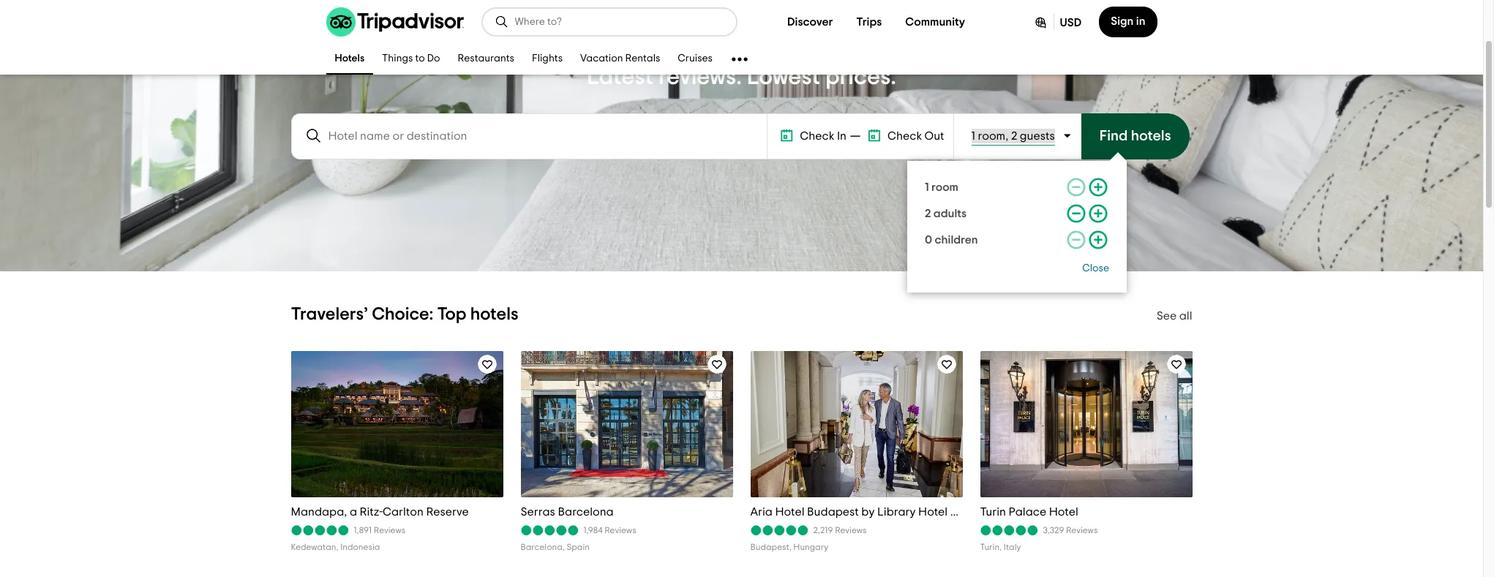 Task type: locate. For each thing, give the bounding box(es) containing it.
2 horizontal spatial hotel
[[1049, 506, 1078, 518]]

0 horizontal spatial check
[[800, 130, 834, 142]]

None search field
[[483, 9, 736, 35], [293, 115, 766, 156]]

do
[[427, 54, 440, 64]]

0 horizontal spatial room
[[932, 181, 959, 193]]

reviews
[[374, 526, 405, 535], [605, 526, 636, 535], [835, 526, 867, 535], [1066, 526, 1098, 535]]

ritz-
[[360, 506, 383, 518]]

reviews down serras barcelona 'link'
[[605, 526, 636, 535]]

discover button
[[776, 7, 845, 37]]

lowest prices.
[[747, 65, 896, 88]]

search image
[[305, 127, 322, 145]]

see all link
[[1157, 310, 1192, 322]]

1 horizontal spatial room
[[978, 130, 1006, 142]]

mandapa, a ritz-carlton reserve link
[[291, 505, 503, 520]]

1 vertical spatial room
[[932, 181, 959, 193]]

restaurants link
[[449, 44, 523, 75]]

1 room
[[925, 181, 959, 193]]

1 vertical spatial hotels
[[470, 306, 518, 323]]

check
[[800, 130, 834, 142], [888, 130, 922, 142]]

reviews down mandapa, a ritz-carlton reserve link
[[374, 526, 405, 535]]

travelers'
[[291, 306, 368, 323]]

0 vertical spatial none search field
[[483, 9, 736, 35]]

check out
[[888, 130, 944, 142]]

room for 1 room
[[932, 181, 959, 193]]

hotels right the find
[[1131, 129, 1171, 143]]

1 horizontal spatial hotels
[[1131, 129, 1171, 143]]

things to do
[[382, 54, 440, 64]]

in
[[1136, 15, 1146, 27]]

barcelona
[[558, 506, 614, 518]]

carlton
[[383, 506, 424, 518]]

by
[[862, 506, 875, 518]]

reviews for a
[[374, 526, 405, 535]]

sign in link
[[1099, 7, 1157, 37]]

1 reviews from the left
[[374, 526, 405, 535]]

3 reviews from the left
[[835, 526, 867, 535]]

1 up 2 adults
[[925, 181, 929, 193]]

discover
[[787, 16, 833, 28]]

indonesia
[[340, 543, 380, 551]]

hotels
[[1131, 129, 1171, 143], [470, 306, 518, 323]]

collection
[[950, 506, 1006, 518]]

vacation rentals link
[[571, 44, 669, 75]]

room
[[978, 130, 1006, 142], [932, 181, 959, 193]]

1,984 reviews
[[584, 526, 636, 535]]

1 vertical spatial none search field
[[293, 115, 766, 156]]

find
[[1100, 129, 1128, 143]]

a
[[350, 506, 357, 518]]

aria hotel budapest by library hotel collection image
[[747, 351, 966, 498]]

1,891 reviews
[[354, 526, 405, 535]]

1 vertical spatial 2
[[925, 208, 931, 220]]

kedewatan,
[[291, 543, 338, 551]]

2,219
[[813, 526, 833, 535]]

2 reviews from the left
[[605, 526, 636, 535]]

search search field for search icon
[[328, 129, 754, 142]]

see all
[[1157, 310, 1192, 322]]

2 hotel from the left
[[918, 506, 948, 518]]

1 vertical spatial search search field
[[328, 129, 754, 142]]

1 horizontal spatial check
[[888, 130, 922, 142]]

0 horizontal spatial 2
[[925, 208, 931, 220]]

1 horizontal spatial 1
[[971, 130, 975, 142]]

1 horizontal spatial 2
[[1011, 130, 1017, 142]]

turin palace hotel link
[[980, 505, 1192, 520]]

0 vertical spatial 2
[[1011, 130, 1017, 142]]

1
[[971, 130, 975, 142], [925, 181, 929, 193]]

room left guests
[[978, 130, 1006, 142]]

find hotels button
[[1081, 113, 1189, 159]]

hotel right "library"
[[918, 506, 948, 518]]

1 vertical spatial 1
[[925, 181, 929, 193]]

things
[[382, 54, 413, 64]]

hotel up 3,329 reviews
[[1049, 506, 1078, 518]]

reviews down the "turin palace hotel" link
[[1066, 526, 1098, 535]]

none search field search
[[483, 9, 736, 35]]

hotel right aria at the bottom right of page
[[775, 506, 805, 518]]

latest reviews. lowest prices.
[[587, 65, 896, 88]]

turin palace hotel
[[980, 506, 1078, 518]]

serras barcelona link
[[521, 505, 733, 520]]

0 children
[[925, 234, 978, 246]]

vacation
[[580, 54, 623, 64]]

reviews for barcelona
[[605, 526, 636, 535]]

out
[[925, 130, 944, 142]]

hotel
[[775, 506, 805, 518], [918, 506, 948, 518], [1049, 506, 1078, 518]]

4 reviews from the left
[[1066, 526, 1098, 535]]

Search search field
[[515, 15, 724, 29], [328, 129, 754, 142]]

usd
[[1060, 17, 1082, 29]]

check in
[[800, 130, 847, 142]]

check left in
[[800, 130, 834, 142]]

2
[[1011, 130, 1017, 142], [925, 208, 931, 220]]

0 horizontal spatial 1
[[925, 181, 929, 193]]

reviews down by
[[835, 526, 867, 535]]

hotels inside button
[[1131, 129, 1171, 143]]

top
[[437, 306, 467, 323]]

1 left ","
[[971, 130, 975, 142]]

serras barcelona
[[521, 506, 614, 518]]

2 left adults on the right of page
[[925, 208, 931, 220]]

room up 2 adults
[[932, 181, 959, 193]]

2 check from the left
[[888, 130, 922, 142]]

0 vertical spatial hotels
[[1131, 129, 1171, 143]]

rentals
[[625, 54, 660, 64]]

kedewatan, indonesia
[[291, 543, 380, 551]]

latest reviews.
[[587, 65, 742, 88]]

0 vertical spatial room
[[978, 130, 1006, 142]]

hotels right top
[[470, 306, 518, 323]]

to
[[415, 54, 425, 64]]

0 horizontal spatial hotel
[[775, 506, 805, 518]]

serras
[[521, 506, 555, 518]]

check left out
[[888, 130, 922, 142]]

flights link
[[523, 44, 571, 75]]

0 vertical spatial 1
[[971, 130, 975, 142]]

2 right ","
[[1011, 130, 1017, 142]]

things to do link
[[373, 44, 449, 75]]

1 check from the left
[[800, 130, 834, 142]]

usd button
[[1021, 7, 1093, 37]]

budapest, hungary
[[750, 543, 828, 551]]

0 vertical spatial search search field
[[515, 15, 724, 29]]

1 for 1 room , 2 guests
[[971, 130, 975, 142]]

1 horizontal spatial hotel
[[918, 506, 948, 518]]

reserve
[[426, 506, 469, 518]]



Task type: vqa. For each thing, say whether or not it's contained in the screenshot.
Sign in on the top right of the page
yes



Task type: describe. For each thing, give the bounding box(es) containing it.
budapest,
[[750, 543, 792, 551]]

trips button
[[845, 7, 894, 37]]

see
[[1157, 310, 1177, 322]]

restaurants
[[458, 54, 514, 64]]

3 hotel from the left
[[1049, 506, 1078, 518]]

trips
[[856, 16, 882, 28]]

sign
[[1111, 15, 1134, 27]]

community button
[[894, 7, 977, 37]]

hungary
[[793, 543, 828, 551]]

choice:
[[372, 306, 433, 323]]

2 adults
[[925, 208, 967, 220]]

2,219 reviews
[[813, 526, 867, 535]]

travelers' choice: top hotels link
[[291, 306, 518, 323]]

serras barcelona image
[[518, 351, 736, 498]]

3,329
[[1043, 526, 1064, 535]]

hotels
[[335, 54, 364, 64]]

turin, italy
[[980, 543, 1021, 551]]

library
[[877, 506, 916, 518]]

mandapa, a ritz-carlton reserve
[[291, 506, 469, 518]]

aria hotel budapest by library hotel collection link
[[750, 505, 1006, 520]]

0
[[925, 234, 932, 246]]

barcelona,
[[521, 543, 565, 551]]

hotels link
[[326, 44, 373, 75]]

search search field for search image
[[515, 15, 724, 29]]

turin
[[980, 506, 1006, 518]]

,
[[1006, 130, 1009, 142]]

sign in
[[1111, 15, 1146, 27]]

1 room , 2 guests
[[971, 130, 1055, 142]]

tripadvisor image
[[326, 7, 464, 37]]

turin palace hotel image
[[976, 351, 1196, 498]]

1,984
[[584, 526, 603, 535]]

spain
[[567, 543, 590, 551]]

turin,
[[980, 543, 1002, 551]]

reviews for hotel
[[835, 526, 867, 535]]

check for check in
[[800, 130, 834, 142]]

adults
[[934, 208, 967, 220]]

palace
[[1009, 506, 1046, 518]]

1,891
[[354, 526, 372, 535]]

3,329 reviews
[[1043, 526, 1098, 535]]

close
[[1082, 263, 1109, 274]]

search image
[[494, 15, 509, 29]]

aria
[[750, 506, 773, 518]]

1 for 1 room
[[925, 181, 929, 193]]

find hotels
[[1100, 129, 1171, 143]]

flights
[[532, 54, 563, 64]]

reviews for palace
[[1066, 526, 1098, 535]]

all
[[1179, 310, 1192, 322]]

in
[[837, 130, 847, 142]]

mandapa, a ritz-carlton reserve image
[[287, 351, 507, 498]]

mandapa,
[[291, 506, 347, 518]]

cruises link
[[669, 44, 721, 75]]

community
[[905, 16, 965, 28]]

aria hotel budapest by library hotel collection
[[750, 506, 1006, 518]]

italy
[[1004, 543, 1021, 551]]

cruises
[[678, 54, 713, 64]]

travelers' choice: top hotels
[[291, 306, 518, 323]]

1 hotel from the left
[[775, 506, 805, 518]]

guests
[[1020, 130, 1055, 142]]

0 horizontal spatial hotels
[[470, 306, 518, 323]]

barcelona, spain
[[521, 543, 590, 551]]

vacation rentals
[[580, 54, 660, 64]]

children
[[935, 234, 978, 246]]

room for 1 room , 2 guests
[[978, 130, 1006, 142]]

budapest
[[807, 506, 859, 518]]

check for check out
[[888, 130, 922, 142]]



